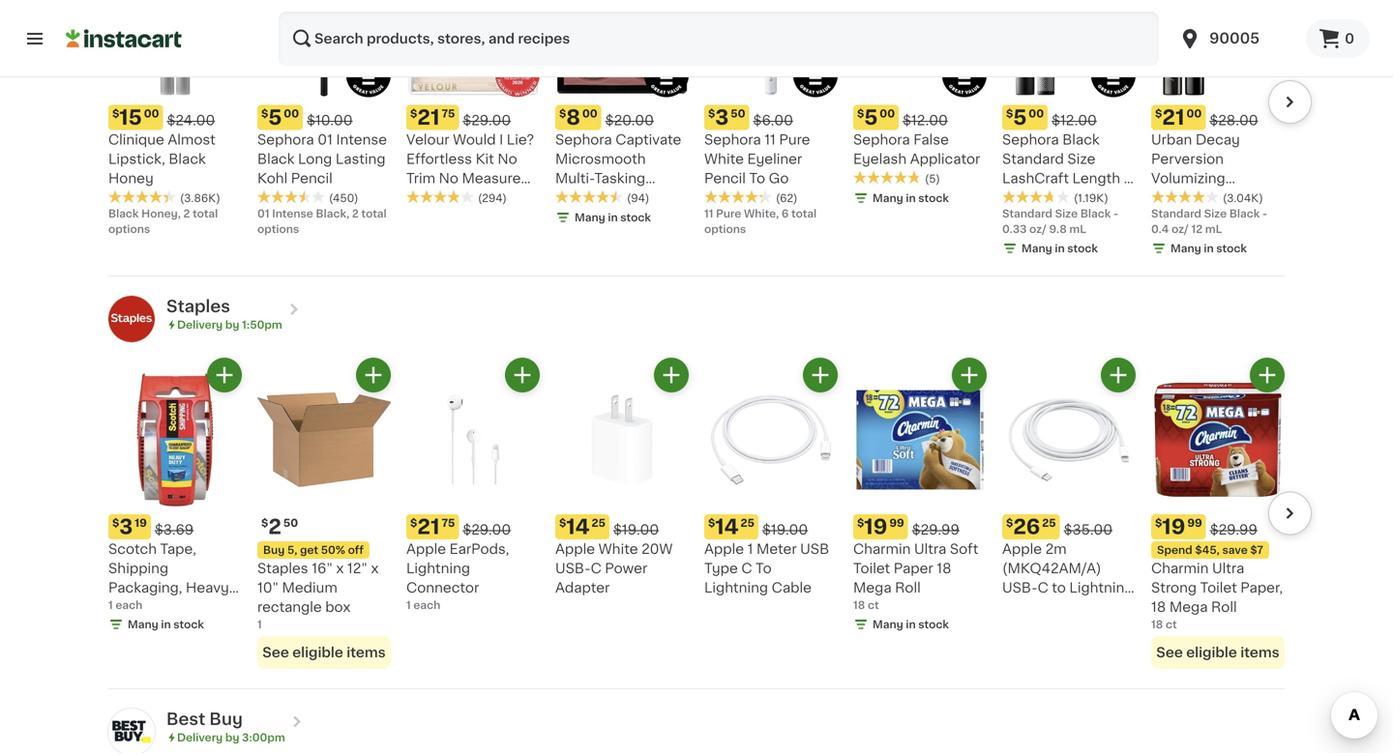 Task type: locate. For each thing, give the bounding box(es) containing it.
cable down (mkq42am/a)
[[1002, 601, 1042, 614]]

intense up lasting on the top of page
[[336, 133, 387, 146]]

2 by from the top
[[225, 733, 239, 743]]

- down (3.04k)
[[1262, 208, 1267, 219]]

3 sephora from the left
[[704, 133, 761, 146]]

5 left $10.00 at the top left of page
[[268, 107, 282, 128]]

1 add image from the left
[[212, 363, 237, 387]]

4 sephora from the left
[[853, 133, 910, 146]]

black down (3.04k)
[[1229, 208, 1260, 219]]

0 vertical spatial buy
[[263, 545, 285, 556]]

19 up spend
[[1162, 517, 1185, 537]]

1 mascara from the left
[[1057, 191, 1115, 204]]

99 for 19
[[889, 518, 904, 528]]

0 horizontal spatial charmin
[[853, 543, 911, 556]]

1 see from the left
[[262, 646, 289, 660]]

2 total from the left
[[361, 208, 387, 219]]

2 eligible from the left
[[1186, 646, 1237, 660]]

see eligible items button down paper,
[[1151, 636, 1285, 669]]

to left the go
[[749, 172, 765, 185]]

to inside '$ 3 50 $6.00 sephora 11 pure white eyeliner pencil to go'
[[749, 172, 765, 185]]

type
[[704, 562, 738, 575]]

1 horizontal spatial mega
[[1169, 601, 1208, 614]]

buy inside the product group
[[263, 545, 285, 556]]

1 pencil from the left
[[291, 172, 333, 185]]

total down '(3.86k)'
[[193, 208, 218, 219]]

2 - from the left
[[1262, 208, 1267, 219]]

21
[[417, 107, 440, 128], [1162, 107, 1185, 128], [417, 517, 440, 537]]

$ up clinique
[[112, 108, 119, 119]]

1 horizontal spatial each
[[413, 600, 440, 611]]

11 inside '$ 3 50 $6.00 sephora 11 pure white eyeliner pencil to go'
[[764, 133, 776, 146]]

black inside sephora 01 intense black long lasting kohl pencil
[[257, 152, 295, 166]]

0 button
[[1306, 19, 1370, 58]]

2 add image from the left
[[808, 363, 832, 387]]

1 $21.75 original price: $29.00 element from the top
[[406, 105, 540, 130]]

pure up the eyeliner
[[779, 133, 810, 146]]

apple earpods, lightning connector 1 each
[[406, 543, 509, 611]]

3 apple from the left
[[704, 543, 744, 556]]

usb- for 26
[[1002, 581, 1038, 595]]

$26.25 original price: $35.00 element
[[1002, 514, 1136, 540]]

see eligible items button down the box
[[257, 636, 391, 669]]

50 inside '$ 3 50 $6.00 sephora 11 pure white eyeliner pencil to go'
[[731, 108, 745, 119]]

1 horizontal spatial 50
[[731, 108, 745, 119]]

0 vertical spatial 01
[[317, 133, 333, 146]]

1 inside $ 14 25 $19.00 apple 1 meter usb type c to lightning cable
[[747, 543, 753, 556]]

1 delivery from the top
[[177, 320, 223, 330]]

0 horizontal spatial lightning
[[406, 562, 470, 575]]

1 oz/ from the left
[[1029, 224, 1047, 234]]

2 $5.00 original price: $12.00 element from the left
[[1002, 105, 1136, 130]]

buy up delivery by 3:00pm
[[209, 711, 243, 728]]

$ up microsmooth at top left
[[559, 108, 566, 119]]

1 horizontal spatial mascara
[[1151, 191, 1209, 204]]

&
[[1124, 172, 1135, 185]]

0 horizontal spatial cable
[[772, 581, 812, 595]]

size down (3.04k)
[[1204, 208, 1227, 219]]

$ 21 75 up velour
[[410, 107, 455, 128]]

0 horizontal spatial items
[[347, 646, 386, 660]]

oz/ for 5
[[1029, 224, 1047, 234]]

00 inside $ 8 00 $20.00 sephora captivate microsmooth multi-tasking baked face palette
[[582, 108, 598, 119]]

standard inside standard size black - 0.4 oz/ 12 ml
[[1151, 208, 1201, 219]]

0 horizontal spatial intense
[[272, 208, 313, 219]]

item carousel region
[[81, 0, 1312, 268], [81, 358, 1312, 681]]

1 14 from the left
[[566, 517, 590, 537]]

earpods,
[[449, 543, 509, 556]]

see eligible items down the box
[[262, 646, 386, 660]]

0 horizontal spatial total
[[193, 208, 218, 219]]

1 horizontal spatial total
[[361, 208, 387, 219]]

standard inside standard size black - 0.33 oz/ 9.8 ml
[[1002, 208, 1052, 219]]

duty
[[108, 601, 142, 614]]

total for 3
[[791, 208, 817, 219]]

$ 5 00 $12.00 sephora black standard size lashcraft length & volume mascara
[[1002, 107, 1135, 204]]

1 horizontal spatial lightning
[[704, 581, 768, 595]]

see
[[262, 646, 289, 660], [1156, 646, 1183, 660]]

$ up eyelash
[[857, 108, 864, 119]]

sephora inside $ 8 00 $20.00 sephora captivate microsmooth multi-tasking baked face palette
[[555, 133, 612, 146]]

sephora down 8
[[555, 133, 612, 146]]

1 horizontal spatial $19.99 original price: $29.99 element
[[1151, 514, 1285, 540]]

0 vertical spatial charmin
[[853, 543, 911, 556]]

$ left $6.00
[[708, 108, 715, 119]]

delivery
[[177, 320, 223, 330], [177, 733, 223, 743]]

stock for 19
[[918, 619, 949, 630]]

1 $5.00 original price: $12.00 element from the left
[[853, 105, 987, 130]]

eyeliner
[[747, 152, 802, 166]]

1 00 from the left
[[144, 108, 159, 119]]

99 inside $ 19 99
[[889, 518, 904, 528]]

1 horizontal spatial cable
[[1002, 601, 1042, 614]]

99 inside the $ 19 99 $29.99 spend $45, save $7 charmin ultra strong toilet paper, 18 mega roll 18 ct
[[1187, 518, 1202, 528]]

0 vertical spatial by
[[225, 320, 239, 330]]

black inside clinique almost lipstick, black honey
[[169, 152, 206, 166]]

charmin inside charmin ultra soft toilet paper 18 mega roll 18 ct
[[853, 543, 911, 556]]

in down packaging,
[[161, 619, 171, 630]]

2 $21.75 original price: $29.00 element from the top
[[406, 514, 540, 540]]

1 horizontal spatial ct
[[1166, 619, 1177, 630]]

5 up lashcraft
[[1013, 107, 1027, 128]]

intense
[[336, 133, 387, 146], [272, 208, 313, 219]]

long
[[298, 152, 332, 166]]

3 total from the left
[[791, 208, 817, 219]]

ultra inside the $ 19 99 $29.99 spend $45, save $7 charmin ultra strong toilet paper, 18 mega roll 18 ct
[[1212, 562, 1244, 575]]

$29.00 up would
[[463, 114, 511, 127]]

product group
[[108, 358, 242, 632], [257, 358, 391, 669], [406, 358, 540, 613], [555, 358, 689, 598], [704, 358, 838, 598], [853, 358, 987, 632], [1002, 358, 1136, 614], [1151, 358, 1285, 669]]

$12.00 up the length
[[1052, 114, 1097, 127]]

$ up type
[[708, 518, 715, 528]]

1 horizontal spatial see
[[1156, 646, 1183, 660]]

sephora for 3
[[704, 133, 761, 146]]

many in stock
[[873, 193, 949, 204], [575, 212, 651, 223], [1022, 243, 1098, 254], [1171, 243, 1247, 254], [128, 619, 204, 630], [873, 619, 949, 630]]

2 75 from the top
[[442, 518, 455, 528]]

many in stock down packaging,
[[128, 619, 204, 630]]

eligible down the box
[[292, 646, 343, 660]]

$ 21 75
[[410, 107, 455, 128], [410, 517, 455, 537]]

add image for 19
[[957, 363, 981, 387]]

items down the box
[[347, 646, 386, 660]]

cable
[[772, 581, 812, 595], [1002, 601, 1042, 614]]

2 $19.00 from the left
[[762, 523, 808, 537]]

spend
[[1157, 545, 1192, 556]]

0 horizontal spatial buy
[[209, 711, 243, 728]]

1 ml from the left
[[1069, 224, 1086, 234]]

options inside the 01 intense black, 2 total options
[[257, 224, 299, 234]]

$21.75 original price: $29.00 element for apple earpods, lightning connector
[[406, 514, 540, 540]]

ml right 9.8
[[1069, 224, 1086, 234]]

$19.00 up 20w
[[613, 523, 659, 537]]

1 vertical spatial roll
[[1211, 601, 1237, 614]]

1 vertical spatial pure
[[716, 208, 741, 219]]

2 apple from the left
[[555, 543, 595, 556]]

$ up spend
[[1155, 518, 1162, 528]]

standard down "volume"
[[1002, 208, 1052, 219]]

1 horizontal spatial intense
[[336, 133, 387, 146]]

1 vertical spatial 11
[[704, 208, 713, 219]]

1 by from the top
[[225, 320, 239, 330]]

1 $14.25 original price: $19.00 element from the left
[[555, 514, 689, 540]]

0 horizontal spatial 01
[[257, 208, 269, 219]]

1 horizontal spatial 19
[[864, 517, 887, 537]]

total inside 11 pure white, 6 total options
[[791, 208, 817, 219]]

ultra up paper
[[914, 543, 946, 556]]

1 add image from the left
[[510, 363, 534, 387]]

$12.00 up false
[[903, 114, 948, 127]]

2 horizontal spatial total
[[791, 208, 817, 219]]

each down packaging,
[[115, 600, 142, 611]]

1 vertical spatial cable
[[1002, 601, 1042, 614]]

8
[[566, 107, 580, 128]]

2 see eligible items button from the left
[[1151, 636, 1285, 669]]

11 inside 11 pure white, 6 total options
[[704, 208, 713, 219]]

50 left $6.00
[[731, 108, 745, 119]]

21 inside $ 21 00 $28.00 urban decay perversion volumizing mascara
[[1162, 107, 1185, 128]]

1 horizontal spatial kit
[[495, 191, 513, 204]]

product group containing 21
[[406, 358, 540, 613]]

charmin ultra soft toilet paper 18 mega roll 18 ct
[[853, 543, 978, 611]]

2 $29.99 from the left
[[1210, 523, 1258, 537]]

1 items from the left
[[347, 646, 386, 660]]

1 eligible from the left
[[292, 646, 343, 660]]

2 $19.99 original price: $29.99 element from the left
[[1151, 514, 1285, 540]]

$19.00
[[613, 523, 659, 537], [762, 523, 808, 537]]

oz/ inside standard size black - 0.33 oz/ 9.8 ml
[[1029, 224, 1047, 234]]

kit
[[476, 152, 494, 166], [495, 191, 513, 204]]

see eligible items for 19
[[1156, 646, 1280, 660]]

$29.00
[[463, 114, 511, 127], [463, 523, 511, 537]]

1 $ 5 00 from the left
[[261, 107, 299, 128]]

see down strong
[[1156, 646, 1183, 660]]

1 vertical spatial item carousel region
[[81, 358, 1312, 681]]

c inside $ 26 25 $35.00 apple 2m (mkq42am/a) usb-c to lightning cable
[[1038, 581, 1048, 595]]

1 $19.99 original price: $29.99 element from the left
[[853, 514, 987, 540]]

14 up adapter
[[566, 517, 590, 537]]

1 product group from the left
[[108, 358, 242, 632]]

1 90005 button from the left
[[1167, 12, 1306, 66]]

stock down heavy
[[173, 619, 204, 630]]

1 vertical spatial buy
[[209, 711, 243, 728]]

many for 8
[[575, 212, 605, 223]]

lashcraft
[[1002, 172, 1069, 185]]

add image for 14
[[659, 363, 683, 387]]

add image
[[212, 363, 237, 387], [361, 363, 386, 387], [659, 363, 683, 387], [957, 363, 981, 387]]

$7
[[1250, 545, 1263, 556]]

2 delivery from the top
[[177, 733, 223, 743]]

in down charmin ultra soft toilet paper 18 mega roll 18 ct
[[906, 619, 916, 630]]

2 $29.00 from the top
[[463, 523, 511, 537]]

$12.00 inside $ 5 00 $12.00 sephora black standard size lashcraft length & volume mascara
[[1052, 114, 1097, 127]]

1 vertical spatial 3
[[119, 517, 133, 537]]

intense inside sephora 01 intense black long lasting kohl pencil
[[336, 133, 387, 146]]

standard
[[1002, 152, 1064, 166], [1002, 208, 1052, 219], [1151, 208, 1201, 219]]

1 horizontal spatial $14.25 original price: $19.00 element
[[704, 514, 838, 540]]

$ up (mkq42am/a)
[[1006, 518, 1013, 528]]

0 horizontal spatial -
[[1113, 208, 1118, 219]]

0 vertical spatial 50
[[731, 108, 745, 119]]

26
[[1013, 517, 1040, 537]]

5
[[268, 107, 282, 128], [864, 107, 878, 128], [1013, 107, 1027, 128]]

$21.75 original price: $29.00 element for velour would i lie? effortless kit no trim no measure natural lash kit
[[406, 105, 540, 130]]

1 horizontal spatial x
[[371, 562, 379, 575]]

$ 19 99
[[857, 517, 904, 537]]

standard up the 0.4
[[1151, 208, 1201, 219]]

1 vertical spatial by
[[225, 733, 239, 743]]

0 vertical spatial kit
[[476, 152, 494, 166]]

0 vertical spatial 75
[[442, 108, 455, 119]]

1 vertical spatial to
[[756, 562, 772, 575]]

0 horizontal spatial kit
[[476, 152, 494, 166]]

1 99 from the left
[[889, 518, 904, 528]]

2 $ 5 00 from the left
[[857, 107, 895, 128]]

apple up type
[[704, 543, 744, 556]]

ultra
[[914, 543, 946, 556], [1212, 562, 1244, 575]]

2 $12.00 from the left
[[1052, 114, 1097, 127]]

4 add image from the left
[[957, 363, 981, 387]]

$ 3 19 $3.69 scotch tape, shipping packaging, heavy duty
[[108, 517, 229, 614]]

apple up connector
[[406, 543, 446, 556]]

$20.00
[[605, 114, 654, 127]]

1 vertical spatial intense
[[272, 208, 313, 219]]

in down the face
[[608, 212, 618, 223]]

14 for $ 14 25 $19.00 apple 1 meter usb type c to lightning cable
[[715, 517, 739, 537]]

0
[[1345, 32, 1354, 45]]

1 vertical spatial $21.75 original price: $29.00 element
[[406, 514, 540, 540]]

$3.69
[[155, 523, 194, 537]]

None search field
[[279, 12, 1159, 66]]

0 horizontal spatial see
[[262, 646, 289, 660]]

apple
[[406, 543, 446, 556], [555, 543, 595, 556], [704, 543, 744, 556], [1002, 543, 1042, 556]]

mega
[[853, 581, 892, 595], [1169, 601, 1208, 614]]

charmin inside the $ 19 99 $29.99 spend $45, save $7 charmin ultra strong toilet paper, 18 mega roll 18 ct
[[1151, 562, 1209, 575]]

product group containing 2
[[257, 358, 391, 669]]

ml inside standard size black - 0.33 oz/ 9.8 ml
[[1069, 224, 1086, 234]]

1 sephora from the left
[[257, 133, 314, 146]]

0 horizontal spatial pure
[[716, 208, 741, 219]]

$ 21 75 for apple earpods, lightning connector
[[410, 517, 455, 537]]

apple inside $ 14 25 $19.00 apple 1 meter usb type c to lightning cable
[[704, 543, 744, 556]]

1 see eligible items button from the left
[[257, 636, 391, 669]]

0 horizontal spatial 25
[[592, 518, 606, 528]]

2 $ 21 75 from the top
[[410, 517, 455, 537]]

$ 21 00 $28.00 urban decay perversion volumizing mascara
[[1151, 107, 1258, 204]]

1 $ 21 75 from the top
[[410, 107, 455, 128]]

volume
[[1002, 191, 1053, 204]]

apple up adapter
[[555, 543, 595, 556]]

0 vertical spatial mega
[[853, 581, 892, 595]]

3 00 from the left
[[582, 108, 598, 119]]

$ up charmin ultra soft toilet paper 18 mega roll 18 ct
[[857, 518, 864, 528]]

ml for 21
[[1205, 224, 1222, 234]]

stock for 5
[[918, 193, 949, 204]]

stock down standard size black - 0.4 oz/ 12 ml
[[1216, 243, 1247, 254]]

4 apple from the left
[[1002, 543, 1042, 556]]

2 horizontal spatial options
[[704, 224, 746, 234]]

add image
[[510, 363, 534, 387], [808, 363, 832, 387], [1106, 363, 1130, 387], [1255, 363, 1279, 387]]

usb- inside '$ 14 25 $19.00 apple white 20w usb-c power adapter'
[[555, 562, 591, 575]]

0 vertical spatial $21.75 original price: $29.00 element
[[406, 105, 540, 130]]

white up power
[[598, 543, 638, 556]]

3 5 from the left
[[1013, 107, 1027, 128]]

delivery for staples
[[177, 320, 223, 330]]

1 horizontal spatial $ 5 00
[[857, 107, 895, 128]]

staples image
[[108, 296, 155, 342]]

21 up apple earpods, lightning connector 1 each
[[417, 517, 440, 537]]

0 vertical spatial staples
[[166, 298, 230, 315]]

0 vertical spatial roll
[[895, 581, 921, 595]]

to down meter
[[756, 562, 772, 575]]

0 vertical spatial $29.00
[[463, 114, 511, 127]]

1 vertical spatial delivery
[[177, 733, 223, 743]]

0 vertical spatial usb-
[[555, 562, 591, 575]]

ml inside standard size black - 0.4 oz/ 12 ml
[[1205, 224, 1222, 234]]

1 horizontal spatial roll
[[1211, 601, 1237, 614]]

0 horizontal spatial see eligible items button
[[257, 636, 391, 669]]

$ 5 00 inside $5.00 original price: $10.00 element
[[261, 107, 299, 128]]

options down honey,
[[108, 224, 150, 234]]

1 horizontal spatial charmin
[[1151, 562, 1209, 575]]

01
[[317, 133, 333, 146], [257, 208, 269, 219]]

1 horizontal spatial pure
[[779, 133, 810, 146]]

0 horizontal spatial 2
[[183, 208, 190, 219]]

$14.25 original price: $19.00 element for $ 14 25 $19.00 apple 1 meter usb type c to lightning cable
[[704, 514, 838, 540]]

size for 21
[[1204, 208, 1227, 219]]

14 inside $ 14 25 $19.00 apple 1 meter usb type c to lightning cable
[[715, 517, 739, 537]]

2 pencil from the left
[[704, 172, 746, 185]]

5 for sephora false eyelash applicator
[[864, 107, 878, 128]]

5 sephora from the left
[[1002, 133, 1059, 146]]

1:50pm
[[242, 320, 282, 330]]

usb-
[[555, 562, 591, 575], [1002, 581, 1038, 595]]

see down rectangle
[[262, 646, 289, 660]]

$29.00 inside the product group
[[463, 523, 511, 537]]

2 oz/ from the left
[[1172, 224, 1189, 234]]

lightning inside $ 14 25 $19.00 apple 1 meter usb type c to lightning cable
[[704, 581, 768, 595]]

1 item carousel region from the top
[[81, 0, 1312, 268]]

$ 5 00 up eyelash
[[857, 107, 895, 128]]

size inside standard size black - 0.4 oz/ 12 ml
[[1204, 208, 1227, 219]]

$14.25 original price: $19.00 element up 20w
[[555, 514, 689, 540]]

$19.99 original price: $29.99 element
[[853, 514, 987, 540], [1151, 514, 1285, 540]]

1 horizontal spatial usb-
[[1002, 581, 1038, 595]]

in down sephora false eyelash applicator
[[906, 193, 916, 204]]

each
[[115, 600, 142, 611], [413, 600, 440, 611]]

00 up eyelash
[[880, 108, 895, 119]]

$21.75 original price: $29.00 element up would
[[406, 105, 540, 130]]

- inside standard size black - 0.33 oz/ 9.8 ml
[[1113, 208, 1118, 219]]

2 5 from the left
[[864, 107, 878, 128]]

2 product group from the left
[[257, 358, 391, 669]]

get
[[300, 545, 318, 556]]

black up kohl
[[257, 152, 295, 166]]

clinique
[[108, 133, 164, 146]]

75 for apple earpods, lightning connector
[[442, 518, 455, 528]]

19 up 'scotch' on the bottom left of the page
[[135, 518, 147, 528]]

$19.00 inside $ 14 25 $19.00 apple 1 meter usb type c to lightning cable
[[762, 523, 808, 537]]

options down the white,
[[704, 224, 746, 234]]

in for 5
[[906, 193, 916, 204]]

0 horizontal spatial white
[[598, 543, 638, 556]]

sephora up eyelash
[[853, 133, 910, 146]]

3 left $6.00
[[715, 107, 729, 128]]

cable down meter
[[772, 581, 812, 595]]

trim
[[406, 172, 435, 185]]

1 horizontal spatial $5.00 original price: $12.00 element
[[1002, 105, 1136, 130]]

2 mascara from the left
[[1151, 191, 1209, 204]]

Search field
[[279, 12, 1159, 66]]

0 horizontal spatial $5.00 original price: $12.00 element
[[853, 105, 987, 130]]

2 sephora from the left
[[555, 133, 612, 146]]

1 vertical spatial staples
[[257, 562, 308, 575]]

$29.99 up soft
[[912, 523, 960, 537]]

mascara
[[1057, 191, 1115, 204], [1151, 191, 1209, 204]]

black inside black honey, 2 total options
[[108, 208, 139, 219]]

1 25 from the left
[[592, 518, 606, 528]]

add image for 14
[[808, 363, 832, 387]]

usb- up adapter
[[555, 562, 591, 575]]

1 $29.00 from the top
[[463, 114, 511, 127]]

staples inside staples 16" x 12" x 10" medium rectangle box 1
[[257, 562, 308, 575]]

0 vertical spatial $ 21 75
[[410, 107, 455, 128]]

in down 9.8
[[1055, 243, 1065, 254]]

mega inside charmin ultra soft toilet paper 18 mega roll 18 ct
[[853, 581, 892, 595]]

3 25 from the left
[[1042, 518, 1056, 528]]

2 horizontal spatial 5
[[1013, 107, 1027, 128]]

$29.00 for apple earpods, lightning connector
[[463, 523, 511, 537]]

intense inside the 01 intense black, 2 total options
[[272, 208, 313, 219]]

sephora inside $ 5 00 $12.00 sephora black standard size lashcraft length & volume mascara
[[1002, 133, 1059, 146]]

decay
[[1196, 133, 1240, 146]]

1 $19.00 from the left
[[613, 523, 659, 537]]

2 options from the left
[[257, 224, 299, 234]]

mascara down the length
[[1057, 191, 1115, 204]]

$ 26 25 $35.00 apple 2m (mkq42am/a) usb-c to lightning cable
[[1002, 517, 1133, 614]]

25 inside $ 26 25 $35.00 apple 2m (mkq42am/a) usb-c to lightning cable
[[1042, 518, 1056, 528]]

many for 5
[[873, 193, 903, 204]]

1 horizontal spatial buy
[[263, 545, 285, 556]]

0 horizontal spatial c
[[591, 562, 601, 575]]

$5.00 original price: $12.00 element
[[853, 105, 987, 130], [1002, 105, 1136, 130]]

0 vertical spatial 3
[[715, 107, 729, 128]]

01 down $10.00 at the top left of page
[[317, 133, 333, 146]]

0 horizontal spatial see eligible items
[[262, 646, 386, 660]]

1 5 from the left
[[268, 107, 282, 128]]

1 horizontal spatial eligible
[[1186, 646, 1237, 660]]

00 inside $ 21 00 $28.00 urban decay perversion volumizing mascara
[[1187, 108, 1202, 119]]

2 horizontal spatial 19
[[1162, 517, 1185, 537]]

2 99 from the left
[[1187, 518, 1202, 528]]

oz/ left 9.8
[[1029, 224, 1047, 234]]

0 vertical spatial item carousel region
[[81, 0, 1312, 268]]

box
[[325, 601, 350, 614]]

$21.75 original price: $29.00 element
[[406, 105, 540, 130], [406, 514, 540, 540]]

1 horizontal spatial 11
[[764, 133, 776, 146]]

0 horizontal spatial 3
[[119, 517, 133, 537]]

$ 15 00
[[112, 107, 159, 128]]

buy left 5,
[[263, 545, 285, 556]]

many down charmin ultra soft toilet paper 18 mega roll 18 ct
[[873, 619, 903, 630]]

50 inside $ 2 50
[[283, 518, 298, 528]]

toilet
[[853, 562, 890, 575], [1200, 581, 1237, 595]]

0 vertical spatial delivery
[[177, 320, 223, 330]]

1 apple from the left
[[406, 543, 446, 556]]

7 product group from the left
[[1002, 358, 1136, 614]]

roll inside the $ 19 99 $29.99 spend $45, save $7 charmin ultra strong toilet paper, 18 mega roll 18 ct
[[1211, 601, 1237, 614]]

$29.99
[[912, 523, 960, 537], [1210, 523, 1258, 537]]

1 horizontal spatial no
[[498, 152, 517, 166]]

50
[[731, 108, 745, 119], [283, 518, 298, 528]]

50 for 3
[[731, 108, 745, 119]]

false
[[913, 133, 949, 146]]

99 up $45,
[[1187, 518, 1202, 528]]

1 vertical spatial white
[[598, 543, 638, 556]]

staples for staples
[[166, 298, 230, 315]]

1 horizontal spatial oz/
[[1172, 224, 1189, 234]]

14
[[566, 517, 590, 537], [715, 517, 739, 537]]

$ 5 00 for $10.00
[[261, 107, 299, 128]]

2 horizontal spatial lightning
[[1069, 581, 1133, 595]]

many in stock for 5
[[873, 193, 949, 204]]

$ 3 50 $6.00 sephora 11 pure white eyeliner pencil to go
[[704, 107, 810, 185]]

(3.04k)
[[1223, 193, 1263, 204]]

sephora up long
[[257, 133, 314, 146]]

delivery left 1:50pm
[[177, 320, 223, 330]]

no down the i
[[498, 152, 517, 166]]

ml
[[1069, 224, 1086, 234], [1205, 224, 1222, 234]]

2 see from the left
[[1156, 646, 1183, 660]]

50 up 5,
[[283, 518, 298, 528]]

5 00 from the left
[[1029, 108, 1044, 119]]

$28.00
[[1210, 114, 1258, 127]]

c right type
[[741, 562, 752, 575]]

standard size black - 0.33 oz/ 9.8 ml
[[1002, 208, 1118, 234]]

$ 8 00 $20.00 sephora captivate microsmooth multi-tasking baked face palette
[[555, 107, 686, 204]]

0 horizontal spatial roll
[[895, 581, 921, 595]]

- inside standard size black - 0.4 oz/ 12 ml
[[1262, 208, 1267, 219]]

intense left black,
[[272, 208, 313, 219]]

2 $14.25 original price: $19.00 element from the left
[[704, 514, 838, 540]]

1 options from the left
[[108, 224, 150, 234]]

$19.00 for $ 14 25 $19.00 apple white 20w usb-c power adapter
[[613, 523, 659, 537]]

★★★★★
[[853, 171, 921, 184], [853, 171, 921, 184], [108, 190, 176, 204], [108, 190, 176, 204], [257, 190, 325, 204], [257, 190, 325, 204], [406, 190, 474, 204], [406, 190, 474, 204], [555, 190, 623, 204], [555, 190, 623, 204], [704, 190, 772, 204], [704, 190, 772, 204], [1002, 190, 1070, 204], [1002, 190, 1070, 204], [1151, 190, 1219, 204], [1151, 190, 1219, 204]]

3 add image from the left
[[1106, 363, 1130, 387]]

many in stock for 8
[[575, 212, 651, 223]]

microsmooth
[[555, 152, 646, 166]]

0 horizontal spatial mega
[[853, 581, 892, 595]]

pencil up the white,
[[704, 172, 746, 185]]

1 vertical spatial ultra
[[1212, 562, 1244, 575]]

3 options from the left
[[704, 224, 746, 234]]

to inside $ 14 25 $19.00 apple 1 meter usb type c to lightning cable
[[756, 562, 772, 575]]

0 vertical spatial ct
[[868, 600, 879, 611]]

natural
[[406, 191, 455, 204]]

apple inside '$ 14 25 $19.00 apple white 20w usb-c power adapter'
[[555, 543, 595, 556]]

delivery by 1:50pm
[[177, 320, 282, 330]]

00 left $10.00 at the top left of page
[[284, 108, 299, 119]]

see eligible items button for 19
[[1151, 636, 1285, 669]]

3:00pm
[[242, 733, 285, 743]]

eligible for 19
[[1186, 646, 1237, 660]]

1 total from the left
[[193, 208, 218, 219]]

baked
[[555, 191, 598, 204]]

staples up delivery by 1:50pm
[[166, 298, 230, 315]]

see for 16"
[[262, 646, 289, 660]]

by
[[225, 320, 239, 330], [225, 733, 239, 743]]

2 item carousel region from the top
[[81, 358, 1312, 681]]

2 each from the left
[[413, 600, 440, 611]]

stock down (94)
[[620, 212, 651, 223]]

0 vertical spatial intense
[[336, 133, 387, 146]]

white
[[704, 152, 744, 166], [598, 543, 638, 556]]

14 for $ 14 25 $19.00 apple white 20w usb-c power adapter
[[566, 517, 590, 537]]

many for 3
[[128, 619, 158, 630]]

1 horizontal spatial pencil
[[704, 172, 746, 185]]

pencil down long
[[291, 172, 333, 185]]

$ 2 50
[[261, 517, 298, 537]]

ct
[[868, 600, 879, 611], [1166, 619, 1177, 630]]

0 horizontal spatial ultra
[[914, 543, 946, 556]]

1 75 from the top
[[442, 108, 455, 119]]

$ up lashcraft
[[1006, 108, 1013, 119]]

0 vertical spatial ultra
[[914, 543, 946, 556]]

2 14 from the left
[[715, 517, 739, 537]]

2 25 from the left
[[741, 518, 755, 528]]

sephora inside sephora 01 intense black long lasting kohl pencil
[[257, 133, 314, 146]]

25 inside '$ 14 25 $19.00 apple white 20w usb-c power adapter'
[[592, 518, 606, 528]]

3 up 'scotch' on the bottom left of the page
[[119, 517, 133, 537]]

items for 16"
[[347, 646, 386, 660]]

many down baked
[[575, 212, 605, 223]]

2 items from the left
[[1240, 646, 1280, 660]]

black inside standard size black - 0.33 oz/ 9.8 ml
[[1080, 208, 1111, 219]]

black
[[1062, 133, 1100, 146], [169, 152, 206, 166], [257, 152, 295, 166], [108, 208, 139, 219], [1080, 208, 1111, 219], [1229, 208, 1260, 219]]

black honey, 2 total options
[[108, 208, 218, 234]]

toilet down $45,
[[1200, 581, 1237, 595]]

19 for charmin ultra strong toilet paper, 18 mega roll
[[1162, 517, 1185, 537]]

1 horizontal spatial $19.00
[[762, 523, 808, 537]]

1 vertical spatial charmin
[[1151, 562, 1209, 575]]

sephora for 5
[[1002, 133, 1059, 146]]

$14.25 original price: $19.00 element up meter
[[704, 514, 838, 540]]

$14.25 original price: $19.00 element
[[555, 514, 689, 540], [704, 514, 838, 540]]

total right black,
[[361, 208, 387, 219]]

size inside standard size black - 0.33 oz/ 9.8 ml
[[1055, 208, 1078, 219]]

2 see eligible items from the left
[[1156, 646, 1280, 660]]

eligible down strong
[[1186, 646, 1237, 660]]

1 see eligible items from the left
[[262, 646, 386, 660]]

oz/ inside standard size black - 0.4 oz/ 12 ml
[[1172, 224, 1189, 234]]

2 00 from the left
[[284, 108, 299, 119]]

apple inside $ 26 25 $35.00 apple 2m (mkq42am/a) usb-c to lightning cable
[[1002, 543, 1042, 556]]

x
[[336, 562, 344, 575], [371, 562, 379, 575]]

stock for 8
[[620, 212, 651, 223]]

2 x from the left
[[371, 562, 379, 575]]

0 horizontal spatial 11
[[704, 208, 713, 219]]

roll inside charmin ultra soft toilet paper 18 mega roll 18 ct
[[895, 581, 921, 595]]

2 ml from the left
[[1205, 224, 1222, 234]]

19 for 19
[[864, 517, 887, 537]]

oz/ left '12'
[[1172, 224, 1189, 234]]

1 horizontal spatial white
[[704, 152, 744, 166]]

$19.00 inside '$ 14 25 $19.00 apple white 20w usb-c power adapter'
[[613, 523, 659, 537]]

x right 12"
[[371, 562, 379, 575]]

2 horizontal spatial 25
[[1042, 518, 1056, 528]]

cable inside $ 26 25 $35.00 apple 2m (mkq42am/a) usb-c to lightning cable
[[1002, 601, 1042, 614]]

3 product group from the left
[[406, 358, 540, 613]]

2 down (450)
[[352, 208, 359, 219]]

$21.75 original price: $29.00 element up 'earpods,'
[[406, 514, 540, 540]]

by for staples
[[225, 320, 239, 330]]

$ inside $ 2 50
[[261, 518, 268, 528]]

1 horizontal spatial 01
[[317, 133, 333, 146]]

see eligible items down paper,
[[1156, 646, 1280, 660]]

many down duty at the bottom left of page
[[128, 619, 158, 630]]

75 for velour would i lie? effortless kit no trim no measure natural lash kit
[[442, 108, 455, 119]]

options
[[108, 224, 150, 234], [257, 224, 299, 234], [704, 224, 746, 234]]

1 horizontal spatial $29.99
[[1210, 523, 1258, 537]]

00
[[144, 108, 159, 119], [284, 108, 299, 119], [582, 108, 598, 119], [880, 108, 895, 119], [1029, 108, 1044, 119], [1187, 108, 1202, 119]]

99 for charmin ultra strong toilet paper, 18 mega roll
[[1187, 518, 1202, 528]]

sephora inside '$ 3 50 $6.00 sephora 11 pure white eyeliner pencil to go'
[[704, 133, 761, 146]]

6 00 from the left
[[1187, 108, 1202, 119]]

lightning inside apple earpods, lightning connector 1 each
[[406, 562, 470, 575]]

1 - from the left
[[1113, 208, 1118, 219]]

off
[[348, 545, 364, 556]]

25 inside $ 14 25 $19.00 apple 1 meter usb type c to lightning cable
[[741, 518, 755, 528]]



Task type: vqa. For each thing, say whether or not it's contained in the screenshot.
left BAR
no



Task type: describe. For each thing, give the bounding box(es) containing it.
$ inside $ 5 00 $12.00 sephora black standard size lashcraft length & volume mascara
[[1006, 108, 1013, 119]]

to for 3
[[749, 172, 765, 185]]

add image for 3
[[212, 363, 237, 387]]

in for 8
[[608, 212, 618, 223]]

6 product group from the left
[[853, 358, 987, 632]]

$29.00 for velour would i lie? effortless kit no trim no measure natural lash kit
[[463, 114, 511, 127]]

packaging,
[[108, 581, 182, 595]]

$ inside the $ 19 99 $29.99 spend $45, save $7 charmin ultra strong toilet paper, 18 mega roll 18 ct
[[1155, 518, 1162, 528]]

20w
[[641, 543, 673, 556]]

$21.00 original price: $28.00 element
[[1151, 105, 1285, 130]]

$3.19 original price: $3.69 element
[[108, 514, 242, 540]]

c for 26
[[1038, 581, 1048, 595]]

connector
[[406, 581, 479, 595]]

12
[[1191, 224, 1203, 234]]

$14.25 original price: $19.00 element for $ 14 25 $19.00 apple white 20w usb-c power adapter
[[555, 514, 689, 540]]

to for 14
[[756, 562, 772, 575]]

product group containing 26
[[1002, 358, 1136, 614]]

1 down packaging,
[[108, 600, 113, 611]]

apple for $ 14 25 $19.00 apple white 20w usb-c power adapter
[[555, 543, 595, 556]]

sephora for 8
[[555, 133, 612, 146]]

in for 19
[[906, 619, 916, 630]]

apple for $ 14 25 $19.00 apple 1 meter usb type c to lightning cable
[[704, 543, 744, 556]]

delivery for best buy
[[177, 733, 223, 743]]

2 90005 button from the left
[[1178, 12, 1294, 66]]

applicator
[[910, 152, 980, 166]]

$5.00 original price: $12.00 element for sephora false eyelash applicator
[[853, 105, 987, 130]]

$ inside $5.00 original price: $12.00 element
[[857, 108, 864, 119]]

(1.19k)
[[1074, 193, 1108, 204]]

00 inside the $ 15 00
[[144, 108, 159, 119]]

items for 19
[[1240, 646, 1280, 660]]

$ inside $ 3 19 $3.69 scotch tape, shipping packaging, heavy duty
[[112, 518, 119, 528]]

$6.00
[[753, 114, 793, 127]]

(mkq42am/a)
[[1002, 562, 1101, 575]]

apple inside apple earpods, lightning connector 1 each
[[406, 543, 446, 556]]

see eligible items button for 16"
[[257, 636, 391, 669]]

21 for apple earpods, lightning connector
[[417, 517, 440, 537]]

$29.99 inside the $ 19 99 $29.99 spend $45, save $7 charmin ultra strong toilet paper, 18 mega roll 18 ct
[[1210, 523, 1258, 537]]

captivate
[[615, 133, 681, 146]]

buy 5, get 50% off
[[263, 545, 364, 556]]

many in stock down '12'
[[1171, 243, 1247, 254]]

12"
[[347, 562, 367, 575]]

1 vertical spatial no
[[439, 172, 458, 185]]

perversion
[[1151, 152, 1224, 166]]

black inside standard size black - 0.4 oz/ 12 ml
[[1229, 208, 1260, 219]]

item carousel region containing 15
[[81, 0, 1312, 268]]

lasting
[[336, 152, 385, 166]]

black inside $ 5 00 $12.00 sephora black standard size lashcraft length & volume mascara
[[1062, 133, 1100, 146]]

best
[[166, 711, 205, 728]]

see for 19
[[1156, 646, 1183, 660]]

$ inside $5.00 original price: $10.00 element
[[261, 108, 268, 119]]

many in stock down 9.8
[[1022, 243, 1098, 254]]

- for 21
[[1262, 208, 1267, 219]]

3 for scotch tape, shipping packaging, heavy duty
[[119, 517, 133, 537]]

pencil inside '$ 3 50 $6.00 sephora 11 pure white eyeliner pencil to go'
[[704, 172, 746, 185]]

sephora inside sephora false eyelash applicator
[[853, 133, 910, 146]]

8 product group from the left
[[1151, 358, 1285, 669]]

10"
[[257, 581, 279, 595]]

16"
[[312, 562, 333, 575]]

$45,
[[1195, 545, 1220, 556]]

5 for sephora 01 intense black long lasting kohl pencil
[[268, 107, 282, 128]]

c for 14
[[591, 562, 601, 575]]

adapter
[[555, 581, 610, 595]]

velour would i lie? effortless kit no trim no measure natural lash kit
[[406, 133, 534, 204]]

pure inside 11 pure white, 6 total options
[[716, 208, 741, 219]]

1 vertical spatial kit
[[495, 191, 513, 204]]

5 product group from the left
[[704, 358, 838, 598]]

21 for velour would i lie? effortless kit no trim no measure natural lash kit
[[417, 107, 440, 128]]

$ inside $ 8 00 $20.00 sephora captivate microsmooth multi-tasking baked face palette
[[559, 108, 566, 119]]

01 inside the 01 intense black, 2 total options
[[257, 208, 269, 219]]

stock for 3
[[173, 619, 204, 630]]

size inside $ 5 00 $12.00 sephora black standard size lashcraft length & volume mascara
[[1067, 152, 1096, 166]]

1 inside staples 16" x 12" x 10" medium rectangle box 1
[[257, 619, 262, 630]]

many down '12'
[[1171, 243, 1201, 254]]

sephora false eyelash applicator
[[853, 133, 980, 166]]

pure inside '$ 3 50 $6.00 sephora 11 pure white eyeliner pencil to go'
[[779, 133, 810, 146]]

go
[[769, 172, 789, 185]]

4 product group from the left
[[555, 358, 689, 598]]

lie?
[[507, 133, 534, 146]]

$ inside $ 26 25 $35.00 apple 2m (mkq42am/a) usb-c to lightning cable
[[1006, 518, 1013, 528]]

1 each from the left
[[115, 600, 142, 611]]

2 inside the 01 intense black, 2 total options
[[352, 208, 359, 219]]

soft
[[950, 543, 978, 556]]

pencil inside sephora 01 intense black long lasting kohl pencil
[[291, 172, 333, 185]]

$10.00
[[307, 114, 353, 127]]

total inside black honey, 2 total options
[[193, 208, 218, 219]]

options for 3
[[704, 224, 746, 234]]

- for 5
[[1113, 208, 1118, 219]]

eyelash
[[853, 152, 907, 166]]

$35.00
[[1064, 523, 1113, 537]]

mascara inside $ 5 00 $12.00 sephora black standard size lashcraft length & volume mascara
[[1057, 191, 1115, 204]]

strong
[[1151, 581, 1197, 595]]

shipping
[[108, 562, 168, 575]]

2 inside black honey, 2 total options
[[183, 208, 190, 219]]

apple for $ 26 25 $35.00 apple 2m (mkq42am/a) usb-c to lightning cable
[[1002, 543, 1042, 556]]

25 for $ 14 25 $19.00 apple 1 meter usb type c to lightning cable
[[741, 518, 755, 528]]

urban
[[1151, 133, 1192, 146]]

ct inside charmin ultra soft toilet paper 18 mega roll 18 ct
[[868, 600, 879, 611]]

(5)
[[925, 174, 940, 184]]

mascara inside $ 21 00 $28.00 urban decay perversion volumizing mascara
[[1151, 191, 1209, 204]]

$ inside $ 14 25 $19.00 apple 1 meter usb type c to lightning cable
[[708, 518, 715, 528]]

rectangle
[[257, 601, 322, 614]]

3 for sephora 11 pure white eyeliner pencil to go
[[715, 107, 729, 128]]

$ inside '$ 14 25 $19.00 apple white 20w usb-c power adapter'
[[559, 518, 566, 528]]

paper,
[[1240, 581, 1283, 595]]

instacart logo image
[[66, 27, 182, 50]]

many in stock for 19
[[873, 619, 949, 630]]

effortless
[[406, 152, 472, 166]]

best buy image
[[108, 709, 155, 754]]

4 add image from the left
[[1255, 363, 1279, 387]]

25 for $ 14 25 $19.00 apple white 20w usb-c power adapter
[[592, 518, 606, 528]]

eligible for 16"
[[292, 646, 343, 660]]

11 pure white, 6 total options
[[704, 208, 817, 234]]

options for 5
[[257, 224, 299, 234]]

$ 5 00 for $12.00
[[857, 107, 895, 128]]

$19.00 for $ 14 25 $19.00 apple 1 meter usb type c to lightning cable
[[762, 523, 808, 537]]

staples 16" x 12" x 10" medium rectangle box 1
[[257, 562, 379, 630]]

$ inside '$ 3 50 $6.00 sephora 11 pure white eyeliner pencil to go'
[[708, 108, 715, 119]]

$5.00 original price: $10.00 element
[[257, 105, 391, 130]]

$15.00 original price: $24.00 element
[[108, 105, 242, 130]]

2 add image from the left
[[361, 363, 386, 387]]

would
[[453, 133, 496, 146]]

(3.86k)
[[180, 193, 220, 204]]

9.8
[[1049, 224, 1067, 234]]

$ up velour
[[410, 108, 417, 119]]

volumizing
[[1151, 172, 1225, 185]]

toilet inside charmin ultra soft toilet paper 18 mega roll 18 ct
[[853, 562, 890, 575]]

standard inside $ 5 00 $12.00 sephora black standard size lashcraft length & volume mascara
[[1002, 152, 1064, 166]]

usb- for 14
[[555, 562, 591, 575]]

standard size black - 0.4 oz/ 12 ml
[[1151, 208, 1267, 234]]

in for 3
[[161, 619, 171, 630]]

$ 14 25 $19.00 apple white 20w usb-c power adapter
[[555, 517, 673, 595]]

19 inside $ 3 19 $3.69 scotch tape, shipping packaging, heavy duty
[[135, 518, 147, 528]]

6
[[782, 208, 789, 219]]

lipstick,
[[108, 152, 165, 166]]

1 x from the left
[[336, 562, 344, 575]]

$ inside $ 19 99
[[857, 518, 864, 528]]

measure
[[462, 172, 521, 185]]

medium
[[282, 581, 337, 595]]

$3.50 original price: $6.00 element
[[704, 105, 838, 130]]

standard for 21
[[1151, 208, 1201, 219]]

lightning inside $ 26 25 $35.00 apple 2m (mkq42am/a) usb-c to lightning cable
[[1069, 581, 1133, 595]]

many down 9.8
[[1022, 243, 1052, 254]]

face
[[601, 191, 634, 204]]

$ up apple earpods, lightning connector 1 each
[[410, 518, 417, 528]]

paper
[[894, 562, 933, 575]]

15
[[119, 107, 142, 128]]

$ inside the $ 15 00
[[112, 108, 119, 119]]

lash
[[459, 191, 491, 204]]

1 $29.99 from the left
[[912, 523, 960, 537]]

$24.00
[[167, 114, 215, 127]]

in down standard size black - 0.4 oz/ 12 ml
[[1204, 243, 1214, 254]]

00 inside $ 5 00 $12.00 sephora black standard size lashcraft length & volume mascara
[[1029, 108, 1044, 119]]

oz/ for 21
[[1172, 224, 1189, 234]]

1 each
[[108, 600, 142, 611]]

add image for 21
[[510, 363, 534, 387]]

50%
[[321, 545, 345, 556]]

length
[[1072, 172, 1120, 185]]

cable inside $ 14 25 $19.00 apple 1 meter usb type c to lightning cable
[[772, 581, 812, 595]]

0.4
[[1151, 224, 1169, 234]]

see eligible items for 16"
[[262, 646, 386, 660]]

tasking
[[594, 172, 645, 185]]

50 for 2
[[283, 518, 298, 528]]

1 inside apple earpods, lightning connector 1 each
[[406, 600, 411, 611]]

i
[[499, 133, 503, 146]]

best buy
[[166, 711, 243, 728]]

clinique almost lipstick, black honey
[[108, 133, 216, 185]]

velour
[[406, 133, 449, 146]]

standard for 5
[[1002, 208, 1052, 219]]

kohl
[[257, 172, 288, 185]]

(94)
[[627, 193, 649, 204]]

0 vertical spatial no
[[498, 152, 517, 166]]

stock down standard size black - 0.33 oz/ 9.8 ml
[[1067, 243, 1098, 254]]

$5.00 original price: $12.00 element for sephora black standard size lashcraft length & volume mascara
[[1002, 105, 1136, 130]]

$8.00 original price: $20.00 element
[[555, 105, 689, 130]]

90005
[[1209, 31, 1260, 45]]

white inside '$ 14 25 $19.00 apple white 20w usb-c power adapter'
[[598, 543, 638, 556]]

(62)
[[776, 193, 798, 204]]

product group containing 3
[[108, 358, 242, 632]]

multi-
[[555, 172, 594, 185]]

1 $12.00 from the left
[[903, 114, 948, 127]]

white,
[[744, 208, 779, 219]]

ct inside the $ 19 99 $29.99 spend $45, save $7 charmin ultra strong toilet paper, 18 mega roll 18 ct
[[1166, 619, 1177, 630]]

many in stock for 3
[[128, 619, 204, 630]]

many for 19
[[873, 619, 903, 630]]

01 inside sephora 01 intense black long lasting kohl pencil
[[317, 133, 333, 146]]

$19.99 original price: $29.99 element for charmin ultra soft toilet paper 18 mega roll
[[853, 514, 987, 540]]

each inside apple earpods, lightning connector 1 each
[[413, 600, 440, 611]]

tape,
[[160, 543, 196, 556]]

01 intense black, 2 total options
[[257, 208, 387, 234]]

(450)
[[329, 193, 358, 204]]

delivery by 3:00pm
[[177, 733, 285, 743]]

ultra inside charmin ultra soft toilet paper 18 mega roll 18 ct
[[914, 543, 946, 556]]

$ 14 25 $19.00 apple 1 meter usb type c to lightning cable
[[704, 517, 829, 595]]

c inside $ 14 25 $19.00 apple 1 meter usb type c to lightning cable
[[741, 562, 752, 575]]

toilet inside the $ 19 99 $29.99 spend $45, save $7 charmin ultra strong toilet paper, 18 mega roll 18 ct
[[1200, 581, 1237, 595]]

options inside black honey, 2 total options
[[108, 224, 150, 234]]

white inside '$ 3 50 $6.00 sephora 11 pure white eyeliner pencil to go'
[[704, 152, 744, 166]]

mega inside the $ 19 99 $29.99 spend $45, save $7 charmin ultra strong toilet paper, 18 mega roll 18 ct
[[1169, 601, 1208, 614]]

ml for 5
[[1069, 224, 1086, 234]]

$ inside $ 21 00 $28.00 urban decay perversion volumizing mascara
[[1155, 108, 1162, 119]]

$19.99 original price: $29.99 element for spend $45, save $7
[[1151, 514, 1285, 540]]

1 horizontal spatial 2
[[268, 517, 281, 537]]

palette
[[638, 191, 686, 204]]

add image for 26
[[1106, 363, 1130, 387]]

5 inside $ 5 00 $12.00 sephora black standard size lashcraft length & volume mascara
[[1013, 107, 1027, 128]]

save
[[1222, 545, 1248, 556]]

by for best buy
[[225, 733, 239, 743]]

staples for staples 16" x 12" x 10" medium rectangle box 1
[[257, 562, 308, 575]]

$ 21 75 for velour would i lie? effortless kit no trim no measure natural lash kit
[[410, 107, 455, 128]]

total for 5
[[361, 208, 387, 219]]

2m
[[1045, 543, 1067, 556]]

25 for $ 26 25 $35.00 apple 2m (mkq42am/a) usb-c to lightning cable
[[1042, 518, 1056, 528]]

$ 19 99 $29.99 spend $45, save $7 charmin ultra strong toilet paper, 18 mega roll 18 ct
[[1151, 517, 1283, 630]]

size for 5
[[1055, 208, 1078, 219]]

honey,
[[141, 208, 181, 219]]

power
[[605, 562, 647, 575]]

item carousel region containing 3
[[81, 358, 1312, 681]]

4 00 from the left
[[880, 108, 895, 119]]



